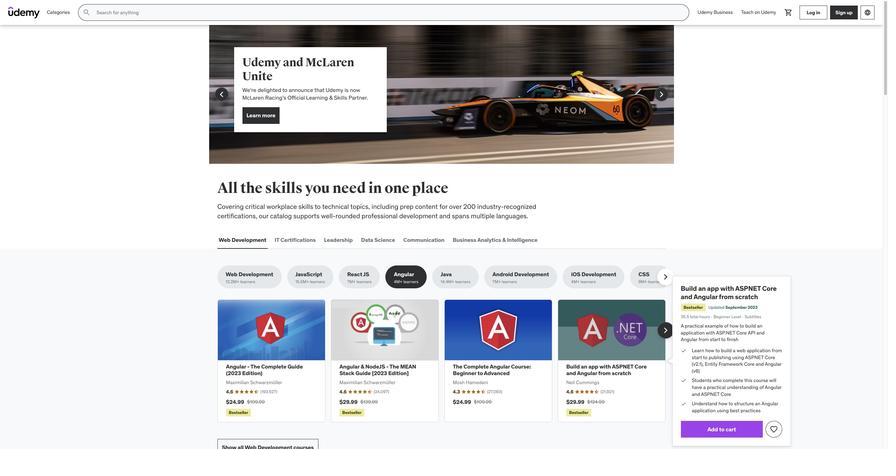 Task type: locate. For each thing, give the bounding box(es) containing it.
business inside button
[[453, 236, 477, 243]]

0 horizontal spatial build an app with aspnet core and angular from scratch link
[[567, 363, 647, 377]]

0 horizontal spatial build
[[567, 363, 580, 370]]

0 vertical spatial using
[[733, 354, 745, 361]]

2 vertical spatial next image
[[660, 325, 672, 336]]

communication button
[[402, 232, 446, 248]]

0 vertical spatial build
[[681, 284, 697, 293]]

wishlist image
[[770, 425, 778, 434]]

to inside understand how to structure an angular application using best practices
[[729, 401, 734, 407]]

from up (21,921) at the right bottom of the page
[[599, 370, 611, 377]]

0 vertical spatial business
[[714, 9, 733, 15]]

bestseller down $29.99
[[569, 410, 589, 415]]

& left skills
[[329, 94, 333, 101]]

7 learners from the left
[[581, 279, 596, 284]]

2 vertical spatial how
[[719, 401, 728, 407]]

1 horizontal spatial in
[[817, 9, 821, 15]]

1 horizontal spatial 4m+
[[572, 279, 580, 284]]

build up neil
[[567, 363, 580, 370]]

web for web development
[[219, 236, 231, 243]]

0 horizontal spatial app
[[589, 363, 599, 370]]

build an app with aspnet core and angular from scratch link up (21,921) at the right bottom of the page
[[567, 363, 647, 377]]

1 horizontal spatial business
[[714, 9, 733, 15]]

start down asp.net
[[711, 337, 721, 343]]

2 vertical spatial application
[[692, 407, 716, 414]]

0 vertical spatial learn
[[247, 112, 261, 119]]

mclaren down we're
[[242, 94, 264, 101]]

1 horizontal spatial of
[[760, 384, 764, 391]]

react js 7m+ learners
[[347, 271, 372, 284]]

web
[[737, 348, 746, 354]]

application down a
[[681, 330, 705, 336]]

practical down total
[[685, 323, 704, 329]]

0 horizontal spatial mclaren
[[242, 94, 264, 101]]

0 vertical spatial practical
[[685, 323, 704, 329]]

200
[[464, 202, 476, 211]]

&
[[329, 94, 333, 101], [503, 236, 506, 243], [361, 363, 364, 370]]

0 vertical spatial a
[[733, 348, 736, 354]]

0 vertical spatial skills
[[265, 179, 303, 197]]

0 horizontal spatial start
[[692, 354, 703, 361]]

build up 35.5 on the bottom right
[[681, 284, 697, 293]]

business down spans
[[453, 236, 477, 243]]

an up practices
[[756, 401, 761, 407]]

1 horizontal spatial -
[[387, 363, 389, 370]]

add
[[708, 426, 718, 433]]

carousel element containing angular - the complete guide (2023 edition)
[[217, 300, 674, 423]]

6 learners from the left
[[502, 279, 517, 284]]

a left web
[[733, 348, 736, 354]]

application right web
[[747, 348, 771, 354]]

business
[[714, 9, 733, 15], [453, 236, 477, 243]]

sign up link
[[831, 6, 858, 19]]

it
[[275, 236, 279, 243]]

1 horizontal spatial build an app with aspnet core and angular from scratch link
[[681, 284, 777, 301]]

xsmall image left have
[[681, 377, 687, 384]]

0 vertical spatial of
[[725, 323, 729, 329]]

for
[[440, 202, 448, 211]]

2 vertical spatial with
[[600, 363, 611, 370]]

to up best
[[729, 401, 734, 407]]

using
[[733, 354, 745, 361], [717, 407, 729, 414]]

submit search image
[[83, 8, 91, 17]]

build up publishing
[[722, 348, 732, 354]]

build inside build an app with aspnet core and angular from scratch
[[681, 284, 697, 293]]

7m+
[[347, 279, 356, 284], [493, 279, 501, 284]]

1 vertical spatial application
[[747, 348, 771, 354]]

2 - from the left
[[387, 363, 389, 370]]

1 vertical spatial build
[[567, 363, 580, 370]]

including
[[372, 202, 399, 211]]

xsmall image
[[681, 377, 687, 384], [681, 401, 687, 407]]

next image inside the topic filters element
[[660, 272, 672, 283]]

with up the updated september 2023
[[721, 284, 735, 293]]

1 vertical spatial &
[[503, 236, 506, 243]]

& left nodejs
[[361, 363, 364, 370]]

using down web
[[733, 354, 745, 361]]

how right understand
[[719, 401, 728, 407]]

0 horizontal spatial complete
[[261, 363, 287, 370]]

build for build an app with aspnet core and angular from scratch
[[681, 284, 697, 293]]

core
[[763, 284, 777, 293], [737, 330, 747, 336], [765, 354, 776, 361], [745, 361, 755, 367], [635, 363, 647, 370], [721, 391, 732, 397]]

angular inside learn how to build a web application from start to publishing using aspnet core (v2.1), entity framework core and angular (v6)
[[765, 361, 782, 367]]

development right ios
[[582, 271, 617, 278]]

1 vertical spatial with
[[706, 330, 716, 336]]

we're
[[242, 86, 257, 93]]

1 vertical spatial build an app with aspnet core and angular from scratch link
[[567, 363, 647, 377]]

0 vertical spatial xsmall image
[[681, 377, 687, 384]]

next image
[[656, 89, 667, 100], [660, 272, 672, 283], [660, 325, 672, 336]]

0 horizontal spatial build
[[722, 348, 732, 354]]

web up 12.2m+
[[226, 271, 238, 278]]

practical inside a practical example of how to build an application with asp.net core api and angular from start to finish
[[685, 323, 704, 329]]

0 vertical spatial how
[[730, 323, 739, 329]]

0 vertical spatial build an app with aspnet core and angular from scratch link
[[681, 284, 777, 301]]

build for build an app with aspnet core and angular from scratch neil cummings
[[567, 363, 580, 370]]

scratch for build an app with aspnet core and angular from scratch neil cummings
[[612, 370, 632, 377]]

how inside learn how to build a web application from start to publishing using aspnet core (v2.1), entity framework core and angular (v6)
[[706, 348, 715, 354]]

1 vertical spatial app
[[589, 363, 599, 370]]

1 vertical spatial start
[[692, 354, 703, 361]]

scratch inside build an app with aspnet core and angular from scratch neil cummings
[[612, 370, 632, 377]]

development down certifications,
[[232, 236, 266, 243]]

1 vertical spatial scratch
[[612, 370, 632, 377]]

1 the from the left
[[251, 363, 260, 370]]

and inside covering critical workplace skills to technical topics, including prep content for over 200 industry-recognized certifications, our catalog supports well-rounded professional development and spans multiple languages.
[[440, 212, 451, 220]]

and up neil
[[567, 370, 576, 377]]

udemy and mclaren unite we're delighted to announce that udemy is now mclaren racing's official learning & skills partner.
[[242, 55, 368, 101]]

the inside the complete angular course: beginner to advanced
[[453, 363, 463, 370]]

how up publishing
[[706, 348, 715, 354]]

app up cummings
[[589, 363, 599, 370]]

with inside build an app with aspnet core and angular from scratch neil cummings
[[600, 363, 611, 370]]

the inside angular - the complete guide (2023 edition)
[[251, 363, 260, 370]]

learn left more
[[247, 112, 261, 119]]

log in
[[807, 9, 821, 15]]

1 horizontal spatial with
[[706, 330, 716, 336]]

science
[[375, 236, 395, 243]]

8 learners from the left
[[648, 279, 664, 284]]

0 horizontal spatial with
[[600, 363, 611, 370]]

1 horizontal spatial start
[[711, 337, 721, 343]]

skills up supports
[[299, 202, 313, 211]]

learners inside javascript 15.5m+ learners
[[310, 279, 325, 284]]

1 horizontal spatial build
[[746, 323, 757, 329]]

1 vertical spatial of
[[760, 384, 764, 391]]

4m+
[[394, 279, 403, 284], [572, 279, 580, 284]]

development inside ios development 4m+ learners
[[582, 271, 617, 278]]

scratch up 2023
[[736, 293, 759, 301]]

log in link
[[800, 6, 828, 19]]

1 horizontal spatial &
[[361, 363, 364, 370]]

21921 reviews element
[[601, 389, 615, 395]]

1 horizontal spatial the
[[390, 363, 399, 370]]

build up api
[[746, 323, 757, 329]]

cart
[[726, 426, 736, 433]]

7m+ inside 'react js 7m+ learners'
[[347, 279, 356, 284]]

1 vertical spatial carousel element
[[217, 300, 674, 423]]

an up cummings
[[581, 363, 588, 370]]

application inside learn how to build a web application from start to publishing using aspnet core (v2.1), entity framework core and angular (v6)
[[747, 348, 771, 354]]

data science button
[[360, 232, 397, 248]]

a inside learn how to build a web application from start to publishing using aspnet core (v2.1), entity framework core and angular (v6)
[[733, 348, 736, 354]]

- right (2023
[[247, 363, 250, 370]]

of
[[725, 323, 729, 329], [760, 384, 764, 391]]

1 horizontal spatial complete
[[464, 363, 489, 370]]

5 learners from the left
[[456, 279, 471, 284]]

carousel element containing udemy and mclaren unite
[[209, 25, 674, 181]]

1 vertical spatial using
[[717, 407, 729, 414]]

that
[[315, 86, 325, 93]]

guide inside angular - the complete guide (2023 edition)
[[288, 363, 303, 370]]

0 horizontal spatial 7m+
[[347, 279, 356, 284]]

in right log
[[817, 9, 821, 15]]

of down course
[[760, 384, 764, 391]]

learn inside learn how to build a web application from start to publishing using aspnet core (v2.1), entity framework core and angular (v6)
[[692, 348, 705, 354]]

shopping cart with 0 items image
[[785, 8, 793, 17]]

from down example
[[699, 337, 709, 343]]

mclaren up that
[[306, 55, 354, 70]]

0 vertical spatial app
[[708, 284, 719, 293]]

technical
[[322, 202, 349, 211]]

course
[[754, 377, 769, 384]]

and down for
[[440, 212, 451, 220]]

business left teach
[[714, 9, 733, 15]]

0 horizontal spatial a
[[704, 384, 706, 391]]

how inside a practical example of how to build an application with asp.net core api and angular from start to finish
[[730, 323, 739, 329]]

0 vertical spatial mclaren
[[306, 55, 354, 70]]

0 horizontal spatial of
[[725, 323, 729, 329]]

to up supports
[[315, 202, 321, 211]]

app inside build an app with aspnet core and angular from scratch
[[708, 284, 719, 293]]

1 horizontal spatial a
[[733, 348, 736, 354]]

0 vertical spatial web
[[219, 236, 231, 243]]

$29.99 $124.99
[[567, 398, 605, 405]]

1 horizontal spatial practical
[[708, 384, 726, 391]]

build inside build an app with aspnet core and angular from scratch neil cummings
[[567, 363, 580, 370]]

0 horizontal spatial how
[[706, 348, 715, 354]]

1 vertical spatial next image
[[660, 272, 672, 283]]

(2023
[[226, 370, 241, 377]]

0 horizontal spatial practical
[[685, 323, 704, 329]]

build an app with aspnet core and angular from scratch link for (21,921)
[[567, 363, 647, 377]]

1 - from the left
[[247, 363, 250, 370]]

practical down who
[[708, 384, 726, 391]]

4.6
[[567, 389, 574, 395]]

to left advanced
[[478, 370, 483, 377]]

1 horizontal spatial 7m+
[[493, 279, 501, 284]]

1 complete from the left
[[261, 363, 287, 370]]

3 learners from the left
[[357, 279, 372, 284]]

& inside "business analytics & intelligence" button
[[503, 236, 506, 243]]

an down subtitles
[[758, 323, 763, 329]]

2 vertical spatial &
[[361, 363, 364, 370]]

and up announce
[[283, 55, 304, 70]]

2 xsmall image from the top
[[681, 401, 687, 407]]

development for web development
[[232, 236, 266, 243]]

categories
[[47, 9, 70, 15]]

1 learners from the left
[[240, 279, 255, 284]]

learn more
[[247, 112, 276, 119]]

bestseller inside carousel element
[[569, 410, 589, 415]]

0 horizontal spatial bestseller
[[569, 410, 589, 415]]

complete
[[723, 377, 744, 384]]

android development 7m+ learners
[[493, 271, 549, 284]]

a down students
[[704, 384, 706, 391]]

in up the including
[[369, 179, 382, 197]]

1 vertical spatial xsmall image
[[681, 401, 687, 407]]

2 horizontal spatial how
[[730, 323, 739, 329]]

learn inside learn more 'link'
[[247, 112, 261, 119]]

using left best
[[717, 407, 729, 414]]

next image for the topic filters element
[[660, 272, 672, 283]]

app inside build an app with aspnet core and angular from scratch neil cummings
[[589, 363, 599, 370]]

beginner left advanced
[[453, 370, 477, 377]]

build inside a practical example of how to build an application with asp.net core api and angular from start to finish
[[746, 323, 757, 329]]

understand how to structure an angular application using best practices
[[692, 401, 779, 414]]

1 vertical spatial practical
[[708, 384, 726, 391]]

2 4m+ from the left
[[572, 279, 580, 284]]

scratch inside build an app with aspnet core and angular from scratch
[[736, 293, 759, 301]]

0 vertical spatial application
[[681, 330, 705, 336]]

1 vertical spatial in
[[369, 179, 382, 197]]

app up updated
[[708, 284, 719, 293]]

1 vertical spatial how
[[706, 348, 715, 354]]

hours
[[700, 314, 710, 320]]

- right nodejs
[[387, 363, 389, 370]]

application inside a practical example of how to build an application with asp.net core api and angular from start to finish
[[681, 330, 705, 336]]

guide
[[288, 363, 303, 370], [356, 370, 371, 377]]

angular 4m+ learners
[[394, 271, 419, 284]]

4 learners from the left
[[404, 279, 419, 284]]

to inside covering critical workplace skills to technical topics, including prep content for over 200 industry-recognized certifications, our catalog supports well-rounded professional development and spans multiple languages.
[[315, 202, 321, 211]]

1 vertical spatial skills
[[299, 202, 313, 211]]

aspnet up (21,921) at the right bottom of the page
[[612, 363, 634, 370]]

angular & nodejs - the mean stack guide [2023 edition] link
[[340, 363, 416, 377]]

0 horizontal spatial 4m+
[[394, 279, 403, 284]]

aspnet inside build an app with aspnet core and angular from scratch neil cummings
[[612, 363, 634, 370]]

0 horizontal spatial the
[[251, 363, 260, 370]]

how down level
[[730, 323, 739, 329]]

finish
[[727, 337, 739, 343]]

covering critical workplace skills to technical topics, including prep content for over 200 industry-recognized certifications, our catalog supports well-rounded professional development and spans multiple languages.
[[217, 202, 537, 220]]

12.2m+
[[226, 279, 239, 284]]

with for build an app with aspnet core and angular from scratch
[[721, 284, 735, 293]]

7m+ down react
[[347, 279, 356, 284]]

need
[[333, 179, 366, 197]]

edition)
[[242, 370, 263, 377]]

2 horizontal spatial &
[[503, 236, 506, 243]]

and inside udemy and mclaren unite we're delighted to announce that udemy is now mclaren racing's official learning & skills partner.
[[283, 55, 304, 70]]

certifications
[[281, 236, 316, 243]]

1 vertical spatial bestseller
[[569, 410, 589, 415]]

1 xsmall image from the top
[[681, 377, 687, 384]]

2 the from the left
[[390, 363, 399, 370]]

7m+ down the android
[[493, 279, 501, 284]]

on
[[755, 9, 761, 15]]

7m+ inside the android development 7m+ learners
[[493, 279, 501, 284]]

0 horizontal spatial -
[[247, 363, 250, 370]]

to left "cart"
[[720, 426, 725, 433]]

1 horizontal spatial guide
[[356, 370, 371, 377]]

1 vertical spatial learn
[[692, 348, 705, 354]]

1 horizontal spatial bestseller
[[684, 305, 703, 310]]

and inside build an app with aspnet core and angular from scratch
[[681, 293, 693, 301]]

start up (v2.1),
[[692, 354, 703, 361]]

and inside students who complete this course will have a practical understanding of angular and aspnet core
[[692, 391, 700, 397]]

learn up (v2.1),
[[692, 348, 705, 354]]

& right the "analytics"
[[503, 236, 506, 243]]

14.4m+
[[441, 279, 455, 284]]

total
[[690, 314, 699, 320]]

1 horizontal spatial how
[[719, 401, 728, 407]]

industry-
[[478, 202, 504, 211]]

complete
[[261, 363, 287, 370], [464, 363, 489, 370]]

2 learners from the left
[[310, 279, 325, 284]]

development for ios development 4m+ learners
[[582, 271, 617, 278]]

with inside build an app with aspnet core and angular from scratch
[[721, 284, 735, 293]]

of inside students who complete this course will have a practical understanding of angular and aspnet core
[[760, 384, 764, 391]]

build
[[746, 323, 757, 329], [722, 348, 732, 354]]

from inside build an app with aspnet core and angular from scratch neil cummings
[[599, 370, 611, 377]]

with up (21,921) at the right bottom of the page
[[600, 363, 611, 370]]

development right the android
[[515, 271, 549, 278]]

start inside a practical example of how to build an application with asp.net core api and angular from start to finish
[[711, 337, 721, 343]]

0 vertical spatial &
[[329, 94, 333, 101]]

nodejs
[[366, 363, 385, 370]]

build an app with aspnet core and angular from scratch link
[[681, 284, 777, 301], [567, 363, 647, 377]]

how
[[730, 323, 739, 329], [706, 348, 715, 354], [719, 401, 728, 407]]

1 vertical spatial business
[[453, 236, 477, 243]]

to down asp.net
[[722, 337, 726, 343]]

1 vertical spatial mclaren
[[242, 94, 264, 101]]

2 complete from the left
[[464, 363, 489, 370]]

an inside a practical example of how to build an application with asp.net core api and angular from start to finish
[[758, 323, 763, 329]]

3 the from the left
[[453, 363, 463, 370]]

aspnet inside build an app with aspnet core and angular from scratch
[[736, 284, 761, 293]]

2 horizontal spatial the
[[453, 363, 463, 370]]

1 horizontal spatial beginner
[[714, 314, 731, 320]]

2 7m+ from the left
[[493, 279, 501, 284]]

add to cart button
[[681, 421, 763, 438]]

0 vertical spatial carousel element
[[209, 25, 674, 181]]

0 horizontal spatial guide
[[288, 363, 303, 370]]

development up 12.2m+
[[239, 271, 273, 278]]

0 vertical spatial in
[[817, 9, 821, 15]]

0 vertical spatial build
[[746, 323, 757, 329]]

an up hours
[[699, 284, 706, 293]]

skills inside covering critical workplace skills to technical topics, including prep content for over 200 industry-recognized certifications, our catalog supports well-rounded professional development and spans multiple languages.
[[299, 202, 313, 211]]

web development
[[219, 236, 266, 243]]

application down understand
[[692, 407, 716, 414]]

development inside the 'web development 12.2m+ learners'
[[239, 271, 273, 278]]

with down example
[[706, 330, 716, 336]]

learn for learn how to build a web application from start to publishing using aspnet core (v2.1), entity framework core and angular (v6)
[[692, 348, 705, 354]]

aspnet up understand
[[702, 391, 720, 397]]

(v6)
[[692, 368, 700, 374]]

web inside the 'web development 12.2m+ learners'
[[226, 271, 238, 278]]

in
[[817, 9, 821, 15], [369, 179, 382, 197]]

and right api
[[757, 330, 765, 336]]

core inside a practical example of how to build an application with asp.net core api and angular from start to finish
[[737, 330, 747, 336]]

7m+ for react js
[[347, 279, 356, 284]]

application inside understand how to structure an angular application using best practices
[[692, 407, 716, 414]]

2 horizontal spatial with
[[721, 284, 735, 293]]

aspnet down web
[[746, 354, 764, 361]]

build inside learn how to build a web application from start to publishing using aspnet core (v2.1), entity framework core and angular (v6)
[[722, 348, 732, 354]]

beginner down updated
[[714, 314, 731, 320]]

skills up workplace
[[265, 179, 303, 197]]

from up will
[[772, 348, 783, 354]]

and up 35.5 on the bottom right
[[681, 293, 693, 301]]

learn for learn more
[[247, 112, 261, 119]]

1 7m+ from the left
[[347, 279, 356, 284]]

scratch up (21,921) at the right bottom of the page
[[612, 370, 632, 377]]

1 vertical spatial web
[[226, 271, 238, 278]]

web down certifications,
[[219, 236, 231, 243]]

1 vertical spatial a
[[704, 384, 706, 391]]

to up "racing's"
[[283, 86, 288, 93]]

teach
[[742, 9, 754, 15]]

how inside understand how to structure an angular application using best practices
[[719, 401, 728, 407]]

1 vertical spatial beginner
[[453, 370, 477, 377]]

angular - the complete guide (2023 edition) link
[[226, 363, 303, 377]]

entity
[[705, 361, 718, 367]]

development inside the android development 7m+ learners
[[515, 271, 549, 278]]

aspnet inside learn how to build a web application from start to publishing using aspnet core (v2.1), entity framework core and angular (v6)
[[746, 354, 764, 361]]

- inside angular - the complete guide (2023 edition)
[[247, 363, 250, 370]]

learn more link
[[242, 107, 280, 124]]

development inside button
[[232, 236, 266, 243]]

angular inside build an app with aspnet core and angular from scratch neil cummings
[[577, 370, 598, 377]]

course:
[[511, 363, 531, 370]]

0 horizontal spatial &
[[329, 94, 333, 101]]

aspnet up 2023
[[736, 284, 761, 293]]

android
[[493, 271, 514, 278]]

1 horizontal spatial scratch
[[736, 293, 759, 301]]

from up the updated september 2023
[[719, 293, 734, 301]]

javascript
[[296, 271, 322, 278]]

this
[[745, 377, 753, 384]]

and down have
[[692, 391, 700, 397]]

and up course
[[756, 361, 764, 367]]

1 horizontal spatial app
[[708, 284, 719, 293]]

1 4m+ from the left
[[394, 279, 403, 284]]

[2023
[[372, 370, 387, 377]]

skills
[[334, 94, 347, 101]]

1 vertical spatial build
[[722, 348, 732, 354]]

level
[[732, 314, 742, 320]]

learners inside css 9m+ learners
[[648, 279, 664, 284]]

1 horizontal spatial learn
[[692, 348, 705, 354]]

partner.
[[349, 94, 368, 101]]

bestseller up total
[[684, 305, 703, 310]]

0 horizontal spatial using
[[717, 407, 729, 414]]

rounded
[[336, 212, 360, 220]]

ios
[[572, 271, 581, 278]]

0 vertical spatial scratch
[[736, 293, 759, 301]]

4m+ inside ios development 4m+ learners
[[572, 279, 580, 284]]

analytics
[[478, 236, 501, 243]]

of up asp.net
[[725, 323, 729, 329]]

build an app with aspnet core and angular from scratch link up the updated september 2023
[[681, 284, 777, 301]]

xsmall image left understand
[[681, 401, 687, 407]]

- inside angular & nodejs - the mean stack guide [2023 edition]
[[387, 363, 389, 370]]

using inside learn how to build a web application from start to publishing using aspnet core (v2.1), entity framework core and angular (v6)
[[733, 354, 745, 361]]

build an app with aspnet core and angular from scratch link for beginner level
[[681, 284, 777, 301]]

carousel element
[[209, 25, 674, 181], [217, 300, 674, 423]]

1 horizontal spatial using
[[733, 354, 745, 361]]

guide inside angular & nodejs - the mean stack guide [2023 edition]
[[356, 370, 371, 377]]

web inside button
[[219, 236, 231, 243]]

aspnet inside students who complete this course will have a practical understanding of angular and aspnet core
[[702, 391, 720, 397]]



Task type: vqa. For each thing, say whether or not it's contained in the screenshot.


Task type: describe. For each thing, give the bounding box(es) containing it.
js
[[363, 271, 369, 278]]

angular inside students who complete this course will have a practical understanding of angular and aspnet core
[[765, 384, 782, 391]]

covering
[[217, 202, 244, 211]]

learners inside the android development 7m+ learners
[[502, 279, 517, 284]]

best
[[730, 407, 740, 414]]

scratch for build an app with aspnet core and angular from scratch
[[736, 293, 759, 301]]

updated
[[709, 305, 725, 310]]

learners inside the java 14.4m+ learners
[[456, 279, 471, 284]]

$29.99
[[567, 398, 585, 405]]

angular inside angular & nodejs - the mean stack guide [2023 edition]
[[340, 363, 360, 370]]

previous image
[[216, 89, 227, 100]]

cummings
[[576, 380, 600, 386]]

teach on udemy link
[[738, 4, 781, 21]]

have
[[692, 384, 703, 391]]

how for structure
[[719, 401, 728, 407]]

the
[[240, 179, 263, 197]]

one
[[385, 179, 410, 197]]

how for build
[[706, 348, 715, 354]]

intelligence
[[507, 236, 538, 243]]

practices
[[741, 407, 761, 414]]

to down level
[[740, 323, 745, 329]]

0 horizontal spatial in
[[369, 179, 382, 197]]

edition]
[[388, 370, 409, 377]]

example
[[705, 323, 724, 329]]

learners inside the 'web development 12.2m+ learners'
[[240, 279, 255, 284]]

core inside students who complete this course will have a practical understanding of angular and aspnet core
[[721, 391, 732, 397]]

catalog
[[270, 212, 292, 220]]

$124.99
[[588, 399, 605, 405]]

and inside learn how to build a web application from start to publishing using aspnet core (v2.1), entity framework core and angular (v6)
[[756, 361, 764, 367]]

understand
[[692, 401, 718, 407]]

sign
[[836, 9, 846, 15]]

advanced
[[484, 370, 510, 377]]

an inside understand how to structure an angular application using best practices
[[756, 401, 761, 407]]

you
[[305, 179, 330, 197]]

categories button
[[43, 4, 74, 21]]

business analytics & intelligence button
[[452, 232, 539, 248]]

java 14.4m+ learners
[[441, 271, 471, 284]]

development
[[400, 212, 438, 220]]

an inside build an app with aspnet core and angular from scratch
[[699, 284, 706, 293]]

mean
[[400, 363, 416, 370]]

app for build an app with aspnet core and angular from scratch neil cummings
[[589, 363, 599, 370]]

and inside a practical example of how to build an application with asp.net core api and angular from start to finish
[[757, 330, 765, 336]]

angular inside a practical example of how to build an application with asp.net core api and angular from start to finish
[[681, 337, 698, 343]]

asp.net
[[717, 330, 736, 336]]

0 vertical spatial beginner
[[714, 314, 731, 320]]

4m+ inside angular 4m+ learners
[[394, 279, 403, 284]]

certifications,
[[217, 212, 258, 220]]

more
[[262, 112, 276, 119]]

who
[[713, 377, 722, 384]]

angular inside understand how to structure an angular application using best practices
[[762, 401, 779, 407]]

application for understand how to structure an angular application using best practices
[[692, 407, 716, 414]]

september
[[726, 305, 747, 310]]

now
[[350, 86, 360, 93]]

core inside build an app with aspnet core and angular from scratch
[[763, 284, 777, 293]]

topic filters element
[[217, 266, 674, 289]]

angular inside angular - the complete guide (2023 edition)
[[226, 363, 246, 370]]

complete inside angular - the complete guide (2023 edition)
[[261, 363, 287, 370]]

students who complete this course will have a practical understanding of angular and aspnet core
[[692, 377, 782, 397]]

to up entity
[[704, 354, 708, 361]]

framework
[[719, 361, 744, 367]]

multiple
[[471, 212, 495, 220]]

publishing
[[709, 354, 732, 361]]

& inside udemy and mclaren unite we're delighted to announce that udemy is now mclaren racing's official learning & skills partner.
[[329, 94, 333, 101]]

leadership
[[324, 236, 353, 243]]

up
[[847, 9, 853, 15]]

communication
[[404, 236, 445, 243]]

learners inside ios development 4m+ learners
[[581, 279, 596, 284]]

1 horizontal spatial mclaren
[[306, 55, 354, 70]]

(v2.1),
[[692, 361, 704, 367]]

web development button
[[217, 232, 268, 248]]

learn how to build a web application from start to publishing using aspnet core (v2.1), entity framework core and angular (v6)
[[692, 348, 783, 374]]

xsmall image for students
[[681, 377, 687, 384]]

leadership button
[[323, 232, 354, 248]]

to inside the complete angular course: beginner to advanced
[[478, 370, 483, 377]]

workplace
[[267, 202, 297, 211]]

and inside build an app with aspnet core and angular from scratch neil cummings
[[567, 370, 576, 377]]

to up publishing
[[716, 348, 720, 354]]

choose a language image
[[865, 9, 872, 16]]

from inside learn how to build a web application from start to publishing using aspnet core (v2.1), entity framework core and angular (v6)
[[772, 348, 783, 354]]

an inside build an app with aspnet core and angular from scratch neil cummings
[[581, 363, 588, 370]]

angular inside angular 4m+ learners
[[394, 271, 414, 278]]

java
[[441, 271, 452, 278]]

0 vertical spatial next image
[[656, 89, 667, 100]]

over
[[449, 202, 462, 211]]

javascript 15.5m+ learners
[[296, 271, 325, 284]]

beginner inside the complete angular course: beginner to advanced
[[453, 370, 477, 377]]

start inside learn how to build a web application from start to publishing using aspnet core (v2.1), entity framework core and angular (v6)
[[692, 354, 703, 361]]

angular inside build an app with aspnet core and angular from scratch
[[694, 293, 718, 301]]

practical inside students who complete this course will have a practical understanding of angular and aspnet core
[[708, 384, 726, 391]]

xsmall image for understand
[[681, 401, 687, 407]]

place
[[412, 179, 449, 197]]

web for web development 12.2m+ learners
[[226, 271, 238, 278]]

topics,
[[351, 202, 370, 211]]

Search for anything text field
[[95, 7, 681, 18]]

from inside a practical example of how to build an application with asp.net core api and angular from start to finish
[[699, 337, 709, 343]]

the inside angular & nodejs - the mean stack guide [2023 edition]
[[390, 363, 399, 370]]

core inside build an app with aspnet core and angular from scratch neil cummings
[[635, 363, 647, 370]]

7m+ for android development
[[493, 279, 501, 284]]

& inside angular & nodejs - the mean stack guide [2023 edition]
[[361, 363, 364, 370]]

data
[[361, 236, 373, 243]]

all
[[217, 179, 238, 197]]

with for build an app with aspnet core and angular from scratch neil cummings
[[600, 363, 611, 370]]

using inside understand how to structure an angular application using best practices
[[717, 407, 729, 414]]

supports
[[294, 212, 320, 220]]

the complete angular course: beginner to advanced link
[[453, 363, 531, 377]]

to inside udemy and mclaren unite we're delighted to announce that udemy is now mclaren racing's official learning & skills partner.
[[283, 86, 288, 93]]

of inside a practical example of how to build an application with asp.net core api and angular from start to finish
[[725, 323, 729, 329]]

learners inside angular 4m+ learners
[[404, 279, 419, 284]]

a inside students who complete this course will have a practical understanding of angular and aspnet core
[[704, 384, 706, 391]]

it certifications
[[275, 236, 316, 243]]

subtitles
[[745, 314, 762, 320]]

complete inside the complete angular course: beginner to advanced
[[464, 363, 489, 370]]

a
[[681, 323, 684, 329]]

beginner level
[[714, 314, 742, 320]]

css
[[639, 271, 650, 278]]

next image for carousel element containing angular - the complete guide (2023 edition)
[[660, 325, 672, 336]]

9m+
[[639, 279, 647, 284]]

angular & nodejs - the mean stack guide [2023 edition]
[[340, 363, 416, 377]]

official
[[288, 94, 305, 101]]

learners inside 'react js 7m+ learners'
[[357, 279, 372, 284]]

professional
[[362, 212, 398, 220]]

xsmall image
[[681, 348, 687, 354]]

data science
[[361, 236, 395, 243]]

structure
[[735, 401, 755, 407]]

(21,921)
[[601, 389, 615, 394]]

udemy business
[[698, 9, 733, 15]]

application for learn how to build a web application from start to publishing using aspnet core (v2.1), entity framework core and angular (v6)
[[747, 348, 771, 354]]

from inside build an app with aspnet core and angular from scratch
[[719, 293, 734, 301]]

updated september 2023
[[709, 305, 758, 310]]

well-
[[321, 212, 336, 220]]

angular inside the complete angular course: beginner to advanced
[[490, 363, 510, 370]]

with inside a practical example of how to build an application with asp.net core api and angular from start to finish
[[706, 330, 716, 336]]

teach on udemy
[[742, 9, 777, 15]]

languages.
[[497, 212, 529, 220]]

it certifications button
[[273, 232, 317, 248]]

learning
[[306, 94, 328, 101]]

delighted
[[258, 86, 281, 93]]

to inside button
[[720, 426, 725, 433]]

udemy image
[[8, 7, 40, 18]]

spans
[[452, 212, 470, 220]]

the complete angular course: beginner to advanced
[[453, 363, 531, 377]]

udemy business link
[[694, 4, 738, 21]]

development for android development 7m+ learners
[[515, 271, 549, 278]]

racing's
[[265, 94, 286, 101]]

web development 12.2m+ learners
[[226, 271, 273, 284]]

app for build an app with aspnet core and angular from scratch
[[708, 284, 719, 293]]

development for web development 12.2m+ learners
[[239, 271, 273, 278]]

recognized
[[504, 202, 537, 211]]



